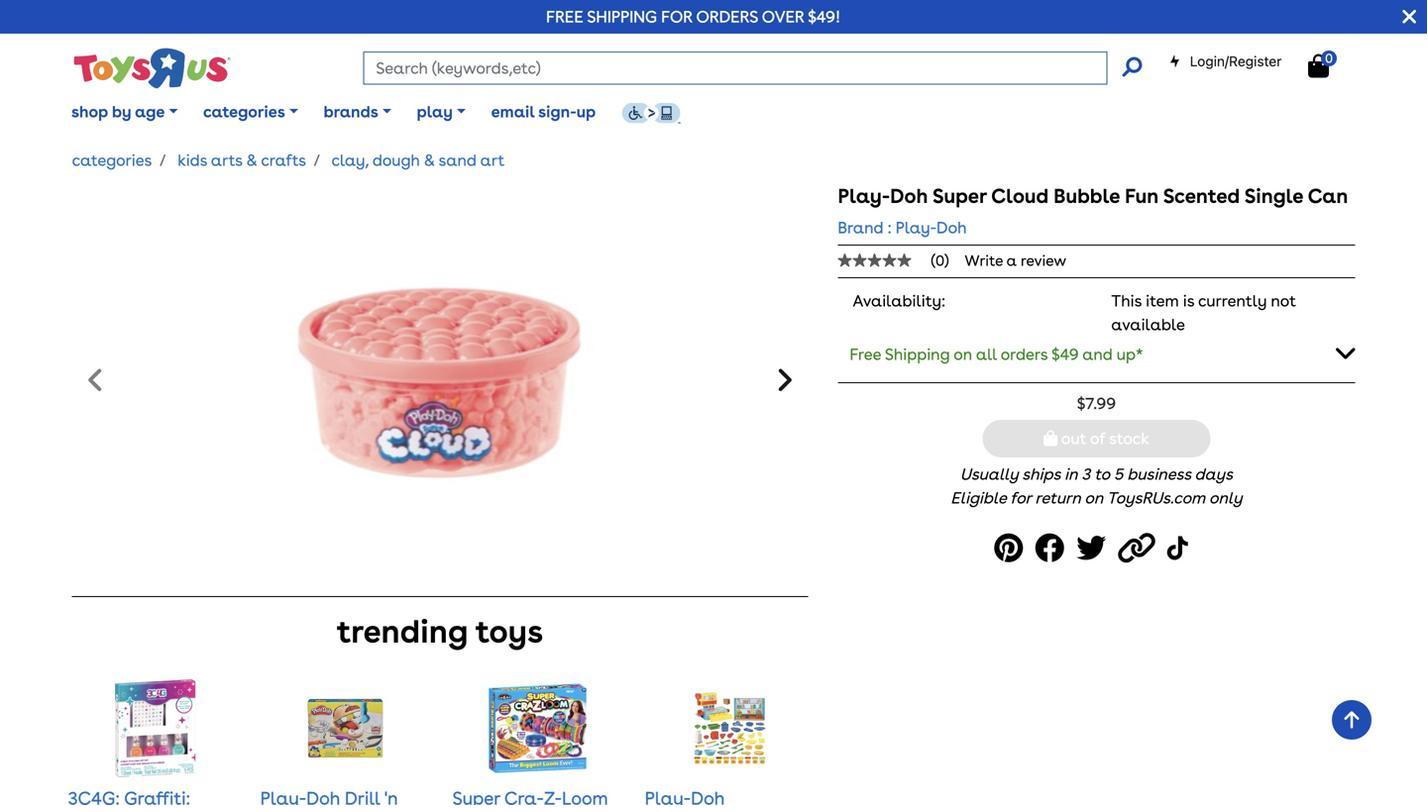 Task type: locate. For each thing, give the bounding box(es) containing it.
play
[[417, 102, 453, 121]]

currently
[[1198, 291, 1267, 311]]

toys r us image
[[72, 46, 231, 91]]

0 vertical spatial play-
[[838, 184, 890, 208]]

sand
[[439, 151, 477, 170]]

clay, dough & sand art
[[331, 151, 505, 170]]

fun
[[1125, 184, 1159, 208]]

write a review
[[965, 252, 1066, 270]]

0 horizontal spatial doh
[[890, 184, 928, 208]]

on left all
[[954, 345, 972, 364]]

5
[[1114, 465, 1123, 484]]

eligible
[[951, 489, 1006, 508]]

Enter Keyword or Item No. search field
[[363, 52, 1107, 85]]

play- up brand
[[838, 184, 890, 208]]

up*
[[1117, 345, 1143, 364]]

write
[[965, 252, 1003, 270]]

on inside usually ships in 3 to 5 business days eligible for return on toysrus.com only
[[1085, 489, 1103, 508]]

1 horizontal spatial doh
[[937, 218, 967, 237]]

shop
[[71, 102, 108, 121]]

copy a link to play-doh super cloud bubble fun scented single can image
[[1118, 526, 1161, 571]]

share play-doh super cloud bubble fun scented single can on facebook image
[[1035, 526, 1071, 571]]

1 horizontal spatial shopping bag image
[[1308, 54, 1329, 78]]

0 horizontal spatial &
[[246, 151, 257, 170]]

0 horizontal spatial shopping bag image
[[1044, 431, 1058, 447]]

&
[[246, 151, 257, 170], [424, 151, 435, 170]]

in
[[1064, 465, 1078, 484]]

play-doh supermarket spree playset image
[[689, 679, 771, 778]]

on down '3'
[[1085, 489, 1103, 508]]

days
[[1195, 465, 1233, 484]]

email
[[491, 102, 535, 121]]

ships
[[1022, 465, 1060, 484]]

sign-
[[538, 102, 577, 121]]

1 horizontal spatial &
[[424, 151, 435, 170]]

0 vertical spatial doh
[[890, 184, 928, 208]]

review
[[1021, 252, 1066, 270]]

on
[[954, 345, 972, 364], [1085, 489, 1103, 508]]

free shipping on all orders $49 and up* button
[[838, 333, 1355, 375]]

3
[[1082, 465, 1090, 484]]

shopping bag image inside out of stock button
[[1044, 431, 1058, 447]]

menu bar containing shop by age
[[59, 77, 1427, 147]]

write a review button
[[965, 252, 1066, 270]]

return
[[1035, 489, 1081, 508]]

0 vertical spatial on
[[954, 345, 972, 364]]

brands
[[324, 102, 378, 121]]

not
[[1271, 291, 1296, 311]]

shopping bag image left out
[[1044, 431, 1058, 447]]

categories link
[[72, 151, 152, 170]]

2 & from the left
[[424, 151, 435, 170]]

play-doh drill 'n fill dentist image
[[305, 679, 386, 778]]

login/register button
[[1169, 52, 1282, 71]]

menu bar
[[59, 77, 1427, 147]]

:
[[888, 218, 892, 237]]

categories inside dropdown button
[[203, 102, 285, 121]]

shopping bag image inside 0 link
[[1308, 54, 1329, 78]]

0 vertical spatial categories
[[203, 102, 285, 121]]

0 horizontal spatial on
[[954, 345, 972, 364]]

over
[[762, 7, 804, 26]]

play- right :
[[896, 218, 937, 237]]

clay,
[[331, 151, 369, 170]]

for
[[661, 7, 692, 26]]

0 horizontal spatial categories
[[72, 151, 152, 170]]

a
[[1007, 252, 1017, 270]]

& right the arts in the top left of the page
[[246, 151, 257, 170]]

brand
[[838, 218, 884, 237]]

age
[[135, 102, 165, 121]]

$7.99
[[1077, 394, 1116, 413]]

scented
[[1163, 184, 1240, 208]]

None search field
[[363, 52, 1142, 85]]

tiktok image
[[1167, 526, 1193, 571]]

1 & from the left
[[246, 151, 257, 170]]

1 vertical spatial doh
[[937, 218, 967, 237]]

1 horizontal spatial on
[[1085, 489, 1103, 508]]

1 horizontal spatial play-
[[896, 218, 937, 237]]

1 vertical spatial categories
[[72, 151, 152, 170]]

doh
[[890, 184, 928, 208], [937, 218, 967, 237]]

shopping bag image right login/register in the top of the page
[[1308, 54, 1329, 78]]

categories down shop by age
[[72, 151, 152, 170]]

& left the sand
[[424, 151, 435, 170]]

trending toys
[[337, 613, 543, 651]]

1 horizontal spatial categories
[[203, 102, 285, 121]]

email sign-up link
[[478, 87, 609, 137]]

item
[[1146, 291, 1179, 311]]

play-doh super cloud bubble fun scented single can image number null image
[[278, 184, 603, 581]]

shopping bag image
[[1308, 54, 1329, 78], [1044, 431, 1058, 447]]

art
[[480, 151, 505, 170]]

0 vertical spatial shopping bag image
[[1308, 54, 1329, 78]]

stock
[[1109, 429, 1149, 449]]

availability:
[[853, 291, 946, 311]]

play-
[[838, 184, 890, 208], [896, 218, 937, 237]]

can
[[1308, 184, 1348, 208]]

doh up brand : play-doh link
[[890, 184, 928, 208]]

categories
[[203, 102, 285, 121], [72, 151, 152, 170]]

crafts
[[261, 151, 306, 170]]

doh down 'super' at the right of the page
[[937, 218, 967, 237]]

1 vertical spatial on
[[1085, 489, 1103, 508]]

by
[[112, 102, 131, 121]]

available
[[1111, 315, 1185, 334]]

1 vertical spatial play-
[[896, 218, 937, 237]]

orders
[[696, 7, 758, 26]]

3c4g: graffiti: street style nail art set image
[[104, 679, 203, 778]]

categories up kids arts & crafts
[[203, 102, 285, 121]]

1 vertical spatial shopping bag image
[[1044, 431, 1058, 447]]

this item is currently not available
[[1111, 291, 1296, 334]]

all
[[976, 345, 997, 364]]

to
[[1094, 465, 1110, 484]]



Task type: vqa. For each thing, say whether or not it's contained in the screenshot.
push-
no



Task type: describe. For each thing, give the bounding box(es) containing it.
categories button
[[190, 87, 311, 137]]

0 horizontal spatial play-
[[838, 184, 890, 208]]

orders
[[1001, 345, 1048, 364]]

shop by age
[[71, 102, 165, 121]]

arts
[[211, 151, 242, 170]]

free
[[546, 7, 583, 26]]

play-doh super cloud bubble fun scented single can brand : play-doh
[[838, 184, 1348, 237]]

toys
[[476, 613, 543, 651]]

of
[[1090, 429, 1105, 449]]

single
[[1245, 184, 1303, 208]]

this icon serves as a link to download the essential accessibility assistive technology app for individuals with physical disabilities. it is featured as part of our commitment to diversity and inclusion. image
[[621, 102, 681, 124]]

out of stock button
[[983, 420, 1211, 458]]

kids arts & crafts
[[178, 151, 306, 170]]

categories for categories dropdown button
[[203, 102, 285, 121]]

toysrus.com
[[1107, 489, 1205, 508]]

up
[[577, 102, 596, 121]]

dough
[[372, 151, 420, 170]]

share a link to play-doh super cloud bubble fun scented single can on twitter image
[[1077, 526, 1112, 571]]

super cra-z-loom - diy bracelet loom kit, 2200 latex free color bands, 6 row loom, design & create, cra-z-art ages 8+ image
[[488, 679, 587, 778]]

is
[[1183, 291, 1194, 311]]

$49
[[1052, 345, 1079, 364]]

shopping bag image for out of stock button
[[1044, 431, 1058, 447]]

usually
[[960, 465, 1018, 484]]

out
[[1061, 429, 1086, 449]]

& for dough
[[424, 151, 435, 170]]

kids
[[178, 151, 207, 170]]

bubble
[[1054, 184, 1120, 208]]

brands button
[[311, 87, 404, 137]]

free
[[850, 345, 881, 364]]

categories for categories link
[[72, 151, 152, 170]]

only
[[1209, 489, 1242, 508]]

free shipping for orders over $49! link
[[546, 7, 841, 26]]

on inside dropdown button
[[954, 345, 972, 364]]

free shipping on all orders $49 and up*
[[850, 345, 1143, 364]]

trending
[[337, 613, 468, 651]]

for
[[1010, 489, 1031, 508]]

login/register
[[1190, 53, 1282, 69]]

out of stock
[[1058, 429, 1149, 449]]

& for arts
[[246, 151, 257, 170]]

$49!
[[808, 7, 841, 26]]

super
[[933, 184, 987, 208]]

(0) button
[[838, 252, 965, 270]]

usually ships in 3 to 5 business days eligible for return on toysrus.com only
[[951, 465, 1242, 508]]

0
[[1325, 50, 1333, 66]]

shipping
[[587, 7, 657, 26]]

clay, dough & sand art link
[[331, 151, 505, 170]]

cloud
[[991, 184, 1049, 208]]

play button
[[404, 87, 478, 137]]

email sign-up
[[491, 102, 596, 121]]

brand : play-doh link
[[838, 216, 967, 240]]

shopping bag image for 0 link
[[1308, 54, 1329, 78]]

close button image
[[1403, 6, 1416, 28]]

shop by age button
[[59, 87, 190, 137]]

and
[[1082, 345, 1113, 364]]

0 link
[[1308, 50, 1349, 79]]

this
[[1111, 291, 1142, 311]]

create a pinterest pin for play-doh super cloud bubble fun scented single can image
[[994, 526, 1029, 571]]

shipping
[[885, 345, 950, 364]]

business
[[1127, 465, 1191, 484]]

free shipping for orders over $49!
[[546, 7, 841, 26]]

(0)
[[931, 252, 949, 270]]

kids arts & crafts link
[[178, 151, 306, 170]]



